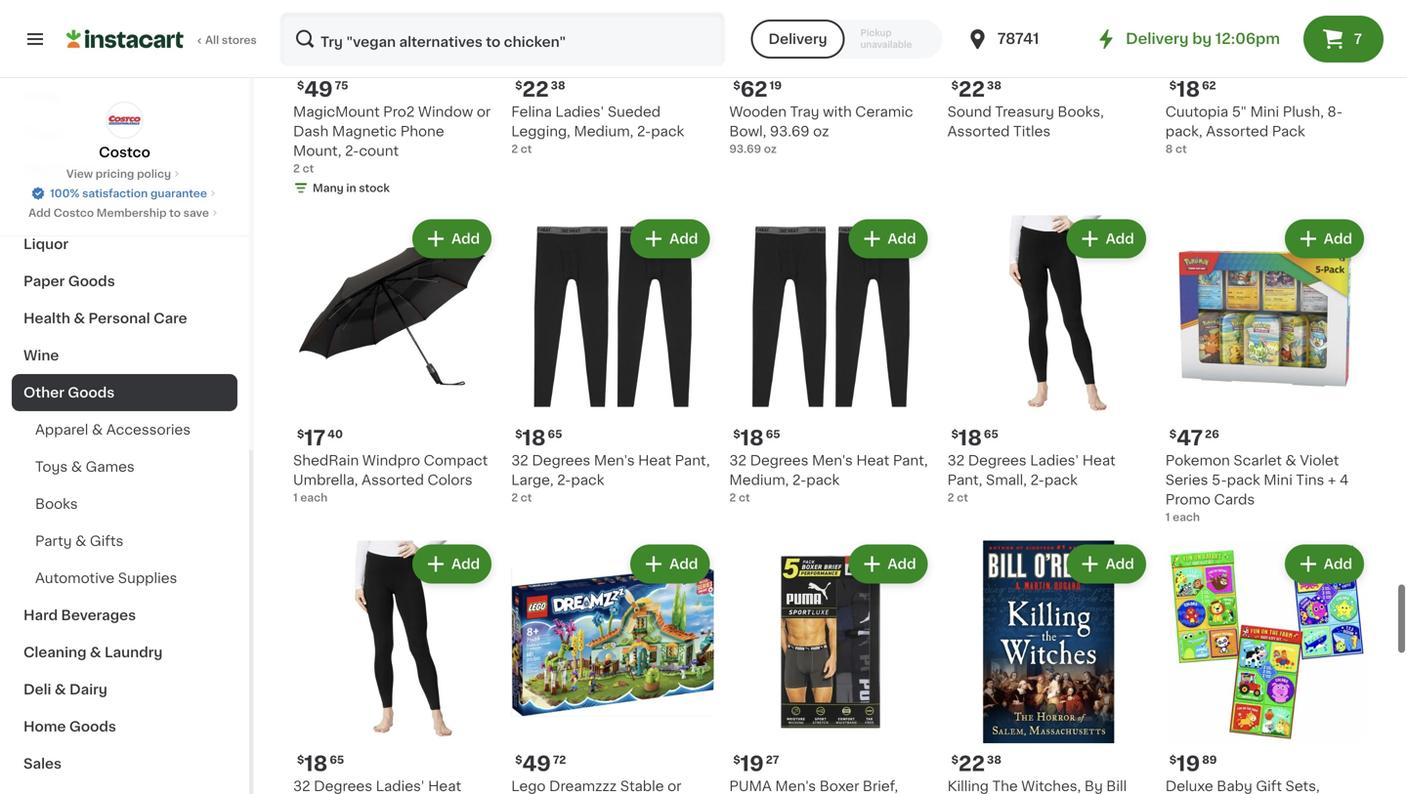 Task type: locate. For each thing, give the bounding box(es) containing it.
0 vertical spatial mini
[[1250, 105, 1279, 119]]

1 vertical spatial medium,
[[729, 474, 789, 487]]

care
[[154, 312, 187, 325]]

0 vertical spatial 1
[[293, 493, 298, 503]]

liquor link
[[12, 226, 237, 263]]

65 up small,
[[984, 429, 998, 440]]

$ inside $ 49 75
[[297, 80, 304, 91]]

$ 17 40
[[297, 428, 343, 449]]

add button for lego dreamzzz stable or
[[632, 547, 708, 582]]

pricing
[[95, 169, 134, 179]]

22 for killing the witches, by bill
[[959, 754, 985, 774]]

promo
[[1166, 493, 1211, 507]]

0 horizontal spatial 19
[[740, 754, 764, 774]]

None search field
[[279, 12, 726, 66]]

or right the 'window'
[[477, 105, 491, 119]]

2 horizontal spatial ladies'
[[1030, 454, 1079, 468]]

pant, for 32 degrees men's heat pant, medium, 2-pack
[[893, 454, 928, 468]]

1 inside shedrain windpro compact umbrella, assorted colors 1 each
[[293, 493, 298, 503]]

$ 22 38
[[515, 79, 565, 100], [951, 79, 1002, 100], [951, 754, 1002, 774]]

0 horizontal spatial each
[[300, 493, 328, 503]]

floral link
[[12, 114, 237, 151]]

mini
[[1250, 105, 1279, 119], [1264, 474, 1293, 487]]

pack for 32 degrees men's heat pant, large, 2-pack
[[571, 474, 604, 487]]

2- inside the 32 degrees ladies' heat pant, small, 2-pack 2 ct
[[1030, 474, 1044, 487]]

sales
[[23, 757, 62, 771]]

witches,
[[1021, 780, 1081, 793]]

65 up 32 degrees men's heat pant, medium, 2-pack 2 ct
[[766, 429, 780, 440]]

1 horizontal spatial each
[[1173, 512, 1200, 523]]

38 up sound
[[987, 80, 1002, 91]]

2 vertical spatial ladies'
[[376, 780, 425, 793]]

$ 18 65
[[733, 428, 780, 449], [515, 428, 562, 449], [951, 428, 998, 449], [297, 754, 344, 774]]

2 horizontal spatial 19
[[1177, 754, 1200, 774]]

costco down 100%
[[53, 208, 94, 218]]

add button for 32 degrees ladies' heat pant, small, 2-pack
[[1069, 221, 1144, 256]]

baby left gift
[[1217, 780, 1253, 793]]

19 left 27
[[740, 754, 764, 774]]

pro2
[[383, 105, 415, 119]]

or inside lego dreamzzz stable or
[[668, 780, 682, 793]]

& up tins
[[1285, 454, 1296, 468]]

0 vertical spatial medium,
[[574, 125, 634, 138]]

1 horizontal spatial oz
[[813, 125, 829, 138]]

& for dairy
[[55, 683, 66, 697]]

$ 22 38 inside product group
[[951, 754, 1002, 774]]

$ 18 65 up 32 degrees ladies' heat on the left of the page
[[297, 754, 344, 774]]

32 inside the 32 degrees ladies' heat pant, small, 2-pack 2 ct
[[947, 454, 965, 468]]

& down 100%
[[60, 200, 71, 214]]

49 for $ 49 75
[[304, 79, 333, 100]]

1 vertical spatial or
[[668, 780, 682, 793]]

49 for $ 49 72
[[522, 754, 551, 774]]

1 horizontal spatial medium,
[[729, 474, 789, 487]]

2 for 32 degrees men's heat pant, large, 2-pack
[[511, 493, 518, 503]]

49
[[304, 79, 333, 100], [522, 754, 551, 774]]

scarlet
[[1234, 454, 1282, 468]]

$ 18 65 up large,
[[515, 428, 562, 449]]

gifts
[[90, 535, 123, 548]]

windpro
[[362, 454, 420, 468]]

count
[[359, 144, 399, 158]]

1 vertical spatial mini
[[1264, 474, 1293, 487]]

2- inside 32 degrees men's heat pant, medium, 2-pack 2 ct
[[792, 474, 806, 487]]

pack for 32 degrees ladies' heat pant, small, 2-pack
[[1044, 474, 1078, 487]]

supplies
[[118, 572, 177, 585]]

1 horizontal spatial 19
[[770, 80, 782, 91]]

ct
[[521, 144, 532, 154], [1176, 144, 1187, 154], [303, 163, 314, 174], [739, 493, 750, 503], [521, 493, 532, 503], [957, 493, 968, 503]]

$ 19 89
[[1169, 754, 1217, 774]]

men's inside 32 degrees men's heat pant, medium, 2-pack 2 ct
[[812, 454, 853, 468]]

oz down with
[[813, 125, 829, 138]]

2 inside 32 degrees men's heat pant, medium, 2-pack 2 ct
[[729, 493, 736, 503]]

2 horizontal spatial pant,
[[947, 474, 982, 487]]

mount,
[[293, 144, 341, 158]]

$ inside $ 18 62
[[1169, 80, 1177, 91]]

$ inside $ 17 40
[[297, 429, 304, 440]]

1 vertical spatial 1
[[1166, 512, 1170, 523]]

$ for lego dreamzzz stable or
[[515, 755, 522, 766]]

goods inside other goods link
[[68, 386, 115, 400]]

goods inside paper goods link
[[68, 275, 115, 288]]

each down promo
[[1173, 512, 1200, 523]]

18 up cuutopia
[[1177, 79, 1200, 100]]

ct inside 32 degrees men's heat pant, medium, 2-pack 2 ct
[[739, 493, 750, 503]]

1
[[293, 493, 298, 503], [1166, 512, 1170, 523]]

mini down scarlet
[[1264, 474, 1293, 487]]

2 inside the 32 degrees men's heat pant, large, 2-pack 2 ct
[[511, 493, 518, 503]]

& left gifts
[[75, 535, 86, 548]]

32 inside 32 degrees men's heat pant, medium, 2-pack 2 ct
[[729, 454, 747, 468]]

2- for 32 degrees men's heat pant, medium, 2-pack
[[792, 474, 806, 487]]

$ inside '$ 49 72'
[[515, 755, 522, 766]]

assorted down 5"
[[1206, 125, 1269, 138]]

pack inside 32 degrees men's heat pant, medium, 2-pack 2 ct
[[806, 474, 840, 487]]

32 degrees ladies' heat pant, small, 2-pack 2 ct
[[947, 454, 1116, 503]]

$ inside $ 19 27
[[733, 755, 740, 766]]

add for shedrain windpro compact umbrella, assorted colors
[[451, 232, 480, 246]]

deluxe
[[1166, 780, 1213, 793]]

32 for 32 degrees men's heat pant, large, 2-pack
[[511, 454, 528, 468]]

add button for shedrain windpro compact umbrella, assorted colors
[[414, 221, 490, 256]]

19 up wooden
[[770, 80, 782, 91]]

ct for 32 degrees ladies' heat pant, small, 2-pack
[[957, 493, 968, 503]]

baby up floral
[[23, 89, 60, 103]]

0 vertical spatial oz
[[813, 125, 829, 138]]

pant, inside the 32 degrees ladies' heat pant, small, 2-pack 2 ct
[[947, 474, 982, 487]]

assorted down windpro
[[362, 474, 424, 487]]

costco logo image
[[106, 102, 143, 139]]

0 horizontal spatial 93.69
[[729, 144, 761, 154]]

goods
[[68, 275, 115, 288], [68, 386, 115, 400], [69, 720, 116, 734]]

18 for 32 degrees ladies' heat
[[304, 754, 328, 774]]

32 for 32 degrees ladies' heat pant, small, 2-pack
[[947, 454, 965, 468]]

degrees inside the 32 degrees ladies' heat pant, small, 2-pack 2 ct
[[968, 454, 1027, 468]]

automotive
[[35, 572, 115, 585]]

$ 18 65 up small,
[[951, 428, 998, 449]]

0 vertical spatial or
[[477, 105, 491, 119]]

view pricing policy link
[[66, 166, 183, 182]]

22 up killing
[[959, 754, 985, 774]]

$ 18 65 up 32 degrees men's heat pant, medium, 2-pack 2 ct
[[733, 428, 780, 449]]

$ 22 38 up felina
[[515, 79, 565, 100]]

electronics link
[[12, 151, 237, 189]]

0 horizontal spatial pant,
[[675, 454, 710, 468]]

instacart logo image
[[66, 27, 184, 51]]

65 up large,
[[548, 429, 562, 440]]

many
[[313, 183, 344, 193]]

38 up the
[[987, 755, 1002, 766]]

policy
[[137, 169, 171, 179]]

49 inside product group
[[522, 754, 551, 774]]

assorted inside sound treasury books, assorted titles
[[947, 125, 1010, 138]]

1 vertical spatial baby
[[1217, 780, 1253, 793]]

0 horizontal spatial baby
[[23, 89, 60, 103]]

18 up the 32 degrees ladies' heat pant, small, 2-pack 2 ct
[[959, 428, 982, 449]]

gift
[[1256, 780, 1282, 793]]

2
[[511, 144, 518, 154], [293, 163, 300, 174], [729, 493, 736, 503], [511, 493, 518, 503], [947, 493, 954, 503]]

1 horizontal spatial assorted
[[947, 125, 1010, 138]]

puma men's boxer brief,
[[729, 780, 898, 794]]

1 horizontal spatial 49
[[522, 754, 551, 774]]

5-
[[1212, 474, 1227, 487]]

2 inside the 32 degrees ladies' heat pant, small, 2-pack 2 ct
[[947, 493, 954, 503]]

0 vertical spatial 49
[[304, 79, 333, 100]]

add
[[28, 208, 51, 218], [451, 232, 480, 246], [670, 232, 698, 246], [888, 232, 916, 246], [1106, 232, 1134, 246], [1324, 232, 1352, 246], [451, 558, 480, 571], [670, 558, 698, 571], [888, 558, 916, 571], [1106, 558, 1134, 571], [1324, 558, 1352, 571]]

ladies' for 32 degrees ladies' heat pant, small, 2-pack 2 ct
[[1030, 454, 1079, 468]]

ct inside the 32 degrees men's heat pant, large, 2-pack 2 ct
[[521, 493, 532, 503]]

ct for 32 degrees men's heat pant, large, 2-pack
[[521, 493, 532, 503]]

& right apparel on the left bottom of page
[[92, 423, 103, 437]]

7
[[1354, 32, 1362, 46]]

pack for 32 degrees men's heat pant, medium, 2-pack
[[806, 474, 840, 487]]

add for puma men's boxer brief,
[[888, 558, 916, 571]]

62 up cuutopia
[[1202, 80, 1216, 91]]

0 horizontal spatial medium,
[[574, 125, 634, 138]]

heat for 32 degrees men's heat pant, medium, 2-pack
[[856, 454, 890, 468]]

other goods
[[23, 386, 115, 400]]

65 for large,
[[548, 429, 562, 440]]

1 horizontal spatial baby
[[1217, 780, 1253, 793]]

0 vertical spatial ladies'
[[555, 105, 604, 119]]

bowl,
[[729, 125, 766, 138]]

mini inside cuutopia 5" mini plush, 8- pack, assorted pack 8 ct
[[1250, 105, 1279, 119]]

apparel & accessories link
[[12, 411, 237, 449]]

heat inside the 32 degrees men's heat pant, large, 2-pack 2 ct
[[638, 454, 671, 468]]

& right toys
[[71, 460, 82, 474]]

or right stable
[[668, 780, 682, 793]]

19 inside $ 62 19
[[770, 80, 782, 91]]

100%
[[50, 188, 80, 199]]

0 vertical spatial each
[[300, 493, 328, 503]]

by
[[1192, 32, 1212, 46]]

assorted down sound
[[947, 125, 1010, 138]]

add costco membership to save
[[28, 208, 209, 218]]

65
[[766, 429, 780, 440], [548, 429, 562, 440], [984, 429, 998, 440], [330, 755, 344, 766]]

health
[[23, 312, 70, 325]]

0 horizontal spatial delivery
[[769, 32, 827, 46]]

oz down bowl,
[[764, 144, 777, 154]]

+
[[1328, 474, 1336, 487]]

38 for killing the witches, by bill
[[987, 755, 1002, 766]]

1 horizontal spatial ladies'
[[555, 105, 604, 119]]

pant, inside the 32 degrees men's heat pant, large, 2-pack 2 ct
[[675, 454, 710, 468]]

apparel & accessories
[[35, 423, 191, 437]]

18
[[1177, 79, 1200, 100], [740, 428, 764, 449], [522, 428, 546, 449], [959, 428, 982, 449], [304, 754, 328, 774]]

delivery up $ 62 19
[[769, 32, 827, 46]]

62 up wooden
[[740, 79, 768, 100]]

5"
[[1232, 105, 1247, 119]]

paper goods
[[23, 275, 115, 288]]

pack inside the 32 degrees ladies' heat pant, small, 2-pack 2 ct
[[1044, 474, 1078, 487]]

pack
[[651, 125, 684, 138], [806, 474, 840, 487], [571, 474, 604, 487], [1044, 474, 1078, 487], [1227, 474, 1260, 487]]

2 inside magicmount pro2 window or dash magnetic phone mount, 2-count 2 ct
[[293, 163, 300, 174]]

phone
[[400, 125, 444, 138]]

$ for magicmount pro2 window or dash magnetic phone mount, 2-count
[[297, 80, 304, 91]]

$ for puma men's boxer brief,
[[733, 755, 740, 766]]

1 horizontal spatial 1
[[1166, 512, 1170, 523]]

$ inside $ 62 19
[[733, 80, 740, 91]]

goods down dairy
[[69, 720, 116, 734]]

view
[[66, 169, 93, 179]]

40
[[328, 429, 343, 440]]

ct for cuutopia 5" mini plush, 8- pack, assorted pack
[[1176, 144, 1187, 154]]

with
[[823, 105, 852, 119]]

men's inside the 32 degrees men's heat pant, large, 2-pack 2 ct
[[594, 454, 635, 468]]

add button for deluxe baby gift sets,
[[1287, 547, 1362, 582]]

2 inside "felina ladies' sueded legging, medium, 2-pack 2 ct"
[[511, 144, 518, 154]]

add for 32 degrees men's heat pant, large, 2-pack
[[670, 232, 698, 246]]

umbrella,
[[293, 474, 358, 487]]

0 horizontal spatial assorted
[[362, 474, 424, 487]]

pack
[[1272, 125, 1305, 138]]

baby inside "link"
[[23, 89, 60, 103]]

puma
[[729, 780, 772, 793]]

22
[[522, 79, 549, 100], [959, 79, 985, 100], [959, 754, 985, 774]]

goods inside home goods link
[[69, 720, 116, 734]]

1 vertical spatial goods
[[68, 386, 115, 400]]

2- inside the 32 degrees men's heat pant, large, 2-pack 2 ct
[[557, 474, 571, 487]]

49 left 72
[[522, 754, 551, 774]]

93.69 down tray
[[770, 125, 810, 138]]

degrees inside 32 degrees men's heat pant, medium, 2-pack 2 ct
[[750, 454, 809, 468]]

2 vertical spatial goods
[[69, 720, 116, 734]]

ct inside cuutopia 5" mini plush, 8- pack, assorted pack 8 ct
[[1176, 144, 1187, 154]]

heat inside the 32 degrees ladies' heat pant, small, 2-pack 2 ct
[[1082, 454, 1116, 468]]

pack inside "felina ladies' sueded legging, medium, 2-pack 2 ct"
[[651, 125, 684, 138]]

49 left "75"
[[304, 79, 333, 100]]

12:06pm
[[1215, 32, 1280, 46]]

& for personal
[[74, 312, 85, 325]]

delivery for delivery
[[769, 32, 827, 46]]

0 horizontal spatial or
[[477, 105, 491, 119]]

38 up felina
[[551, 80, 565, 91]]

electronics
[[23, 163, 103, 177]]

65 for small,
[[984, 429, 998, 440]]

$ 22 38 up killing
[[951, 754, 1002, 774]]

0 horizontal spatial 1
[[293, 493, 298, 503]]

22 up sound
[[959, 79, 985, 100]]

18 up large,
[[522, 428, 546, 449]]

& right the health
[[74, 312, 85, 325]]

delivery inside "button"
[[769, 32, 827, 46]]

0 vertical spatial costco
[[99, 146, 150, 159]]

1 vertical spatial each
[[1173, 512, 1200, 523]]

62
[[740, 79, 768, 100], [1202, 80, 1216, 91]]

0 vertical spatial goods
[[68, 275, 115, 288]]

or inside magicmount pro2 window or dash magnetic phone mount, 2-count 2 ct
[[477, 105, 491, 119]]

add for pokemon scarlet & violet series 5-pack mini tins + 4 promo cards
[[1324, 232, 1352, 246]]

delivery left by
[[1126, 32, 1189, 46]]

plush,
[[1283, 105, 1324, 119]]

18 for cuutopia 5" mini plush, 8- pack, assorted pack
[[1177, 79, 1200, 100]]

cleaning & laundry
[[23, 646, 163, 660]]

product group
[[293, 215, 496, 506], [511, 215, 714, 506], [729, 215, 932, 506], [947, 215, 1150, 506], [1166, 215, 1368, 525], [293, 541, 496, 794], [511, 541, 714, 794], [729, 541, 932, 794], [947, 541, 1150, 794], [1166, 541, 1368, 794]]

0 vertical spatial 93.69
[[770, 125, 810, 138]]

0 horizontal spatial costco
[[53, 208, 94, 218]]

ct inside the 32 degrees ladies' heat pant, small, 2-pack 2 ct
[[957, 493, 968, 503]]

or for magicmount pro2 window or dash magnetic phone mount, 2-count 2 ct
[[477, 105, 491, 119]]

ladies' for 32 degrees ladies' heat
[[376, 780, 425, 793]]

in
[[346, 183, 356, 193]]

1 horizontal spatial 62
[[1202, 80, 1216, 91]]

78741 button
[[966, 12, 1083, 66]]

2- for 32 degrees ladies' heat pant, small, 2-pack
[[1030, 474, 1044, 487]]

all stores link
[[66, 12, 258, 66]]

cuutopia
[[1166, 105, 1228, 119]]

$ 22 38 up sound
[[951, 79, 1002, 100]]

ladies' inside the 32 degrees ladies' heat pant, small, 2-pack 2 ct
[[1030, 454, 1079, 468]]

1 horizontal spatial costco
[[99, 146, 150, 159]]

wooden
[[729, 105, 787, 119]]

32 inside the 32 degrees men's heat pant, large, 2-pack 2 ct
[[511, 454, 528, 468]]

window
[[418, 105, 473, 119]]

1 inside pokemon scarlet & violet series 5-pack mini tins + 4 promo cards 1 each
[[1166, 512, 1170, 523]]

each down umbrella,
[[300, 493, 328, 503]]

1 horizontal spatial or
[[668, 780, 682, 793]]

assorted inside shedrain windpro compact umbrella, assorted colors 1 each
[[362, 474, 424, 487]]

19 left the 89
[[1177, 754, 1200, 774]]

1 vertical spatial oz
[[764, 144, 777, 154]]

Search field
[[281, 14, 724, 64]]

add button for killing the witches, by bill
[[1069, 547, 1144, 582]]

93.69 down bowl,
[[729, 144, 761, 154]]

save
[[183, 208, 209, 218]]

pack inside the 32 degrees men's heat pant, large, 2-pack 2 ct
[[571, 474, 604, 487]]

0 horizontal spatial ladies'
[[376, 780, 425, 793]]

1 vertical spatial costco
[[53, 208, 94, 218]]

add for 32 degrees ladies' heat pant, small, 2-pack
[[1106, 232, 1134, 246]]

$ inside $ 19 89
[[1169, 755, 1177, 766]]

1 down umbrella,
[[293, 493, 298, 503]]

$ 18 65 for 32 degrees men's heat pant, medium, 2-pack
[[733, 428, 780, 449]]

goods up apparel & accessories
[[68, 386, 115, 400]]

$ inside $ 47 26
[[1169, 429, 1177, 440]]

$ 18 65 for 32 degrees ladies' heat pant, small, 2-pack
[[951, 428, 998, 449]]

pant, inside 32 degrees men's heat pant, medium, 2-pack 2 ct
[[893, 454, 928, 468]]

& right deli
[[55, 683, 66, 697]]

or for lego dreamzzz stable or
[[668, 780, 682, 793]]

ladies' inside 32 degrees ladies' heat
[[376, 780, 425, 793]]

beer & cider link
[[12, 189, 237, 226]]

1 vertical spatial 49
[[522, 754, 551, 774]]

32 inside 32 degrees ladies' heat
[[293, 780, 310, 793]]

goods up health & personal care
[[68, 275, 115, 288]]

men's
[[812, 454, 853, 468], [594, 454, 635, 468], [775, 780, 816, 793]]

$ 49 75
[[297, 79, 348, 100]]

mini inside pokemon scarlet & violet series 5-pack mini tins + 4 promo cards 1 each
[[1264, 474, 1293, 487]]

$ for wooden tray with ceramic bowl, 93.69 oz
[[733, 80, 740, 91]]

18 up 32 degrees ladies' heat on the left of the page
[[304, 754, 328, 774]]

add for deluxe baby gift sets,
[[1324, 558, 1352, 571]]

1 horizontal spatial pant,
[[893, 454, 928, 468]]

18 up 32 degrees men's heat pant, medium, 2-pack 2 ct
[[740, 428, 764, 449]]

$ 62 19
[[733, 79, 782, 100]]

hard
[[23, 609, 58, 622]]

& down beverages
[[90, 646, 101, 660]]

62 inside $ 18 62
[[1202, 80, 1216, 91]]

$ 18 65 for 32 degrees ladies' heat
[[297, 754, 344, 774]]

degrees for medium,
[[750, 454, 809, 468]]

2 horizontal spatial assorted
[[1206, 125, 1269, 138]]

1 horizontal spatial delivery
[[1126, 32, 1189, 46]]

degrees inside the 32 degrees men's heat pant, large, 2-pack 2 ct
[[532, 454, 590, 468]]

heat inside 32 degrees men's heat pant, medium, 2-pack 2 ct
[[856, 454, 890, 468]]

22 up felina
[[522, 79, 549, 100]]

other goods link
[[12, 374, 237, 411]]

automotive supplies link
[[12, 560, 237, 597]]

each inside shedrain windpro compact umbrella, assorted colors 1 each
[[300, 493, 328, 503]]

apparel
[[35, 423, 88, 437]]

0 vertical spatial baby
[[23, 89, 60, 103]]

mini right 5"
[[1250, 105, 1279, 119]]

0 horizontal spatial 49
[[304, 79, 333, 100]]

shedrain windpro compact umbrella, assorted colors 1 each
[[293, 454, 488, 503]]

baby link
[[12, 77, 237, 114]]

75
[[335, 80, 348, 91]]

1 down promo
[[1166, 512, 1170, 523]]

19 for $ 19 27
[[740, 754, 764, 774]]

1 vertical spatial ladies'
[[1030, 454, 1079, 468]]

add button for puma men's boxer brief,
[[851, 547, 926, 582]]

costco up view pricing policy link at the left top of the page
[[99, 146, 150, 159]]

7 button
[[1304, 16, 1384, 63]]



Task type: vqa. For each thing, say whether or not it's contained in the screenshot.


Task type: describe. For each thing, give the bounding box(es) containing it.
heat for 32 degrees ladies' heat pant, small, 2-pack
[[1082, 454, 1116, 468]]

large,
[[511, 474, 554, 487]]

& for cider
[[60, 200, 71, 214]]

2- inside magicmount pro2 window or dash magnetic phone mount, 2-count 2 ct
[[345, 144, 359, 158]]

18 for 32 degrees ladies' heat pant, small, 2-pack
[[959, 428, 982, 449]]

goods for other goods
[[68, 386, 115, 400]]

hard beverages link
[[12, 597, 237, 634]]

78741
[[997, 32, 1039, 46]]

sound
[[947, 105, 992, 119]]

product group containing 47
[[1166, 215, 1368, 525]]

men's inside the puma men's boxer brief,
[[775, 780, 816, 793]]

pant, for 32 degrees ladies' heat pant, small, 2-pack
[[947, 474, 982, 487]]

17
[[304, 428, 326, 449]]

laundry
[[105, 646, 163, 660]]

$ for killing the witches, by bill
[[951, 755, 959, 766]]

cards
[[1214, 493, 1255, 507]]

sueded
[[608, 105, 661, 119]]

floral
[[23, 126, 63, 140]]

deluxe baby gift sets,
[[1166, 780, 1320, 794]]

beer & cider
[[23, 200, 113, 214]]

& for accessories
[[92, 423, 103, 437]]

pant, for 32 degrees men's heat pant, large, 2-pack
[[675, 454, 710, 468]]

home goods
[[23, 720, 116, 734]]

$ 22 38 for sound treasury books, assorted titles
[[951, 79, 1002, 100]]

32 degrees ladies' heat
[[293, 780, 461, 794]]

games
[[86, 460, 135, 474]]

add costco membership to save link
[[28, 205, 221, 221]]

boxer
[[820, 780, 859, 793]]

product group containing 17
[[293, 215, 496, 506]]

add button for 32 degrees men's heat pant, large, 2-pack
[[632, 221, 708, 256]]

delivery button
[[751, 20, 845, 59]]

beer
[[23, 200, 57, 214]]

health & personal care link
[[12, 300, 237, 337]]

home
[[23, 720, 66, 734]]

65 up 32 degrees ladies' heat on the left of the page
[[330, 755, 344, 766]]

22 for sound treasury books, assorted titles
[[959, 79, 985, 100]]

titles
[[1013, 125, 1051, 138]]

toys & games link
[[12, 449, 237, 486]]

$ for 32 degrees ladies' heat pant, small, 2-pack
[[951, 429, 959, 440]]

toys & games
[[35, 460, 135, 474]]

& for gifts
[[75, 535, 86, 548]]

product group containing 22
[[947, 541, 1150, 794]]

32 degrees men's heat pant, medium, 2-pack 2 ct
[[729, 454, 928, 503]]

$ 19 27
[[733, 754, 779, 774]]

$ for 32 degrees ladies' heat
[[297, 755, 304, 766]]

magnetic
[[332, 125, 397, 138]]

heat inside 32 degrees ladies' heat
[[428, 780, 461, 793]]

32 degrees men's heat pant, large, 2-pack 2 ct
[[511, 454, 710, 503]]

men's for large,
[[594, 454, 635, 468]]

party & gifts
[[35, 535, 123, 548]]

pack inside pokemon scarlet & violet series 5-pack mini tins + 4 promo cards 1 each
[[1227, 474, 1260, 487]]

add for 32 degrees ladies' heat
[[451, 558, 480, 571]]

heat for 32 degrees men's heat pant, large, 2-pack
[[638, 454, 671, 468]]

sales link
[[12, 746, 237, 783]]

2- for 32 degrees men's heat pant, large, 2-pack
[[557, 474, 571, 487]]

$ for cuutopia 5" mini plush, 8- pack, assorted pack
[[1169, 80, 1177, 91]]

$ for shedrain windpro compact umbrella, assorted colors
[[297, 429, 304, 440]]

degrees inside 32 degrees ladies' heat
[[314, 780, 372, 793]]

4
[[1340, 474, 1349, 487]]

1 vertical spatial 93.69
[[729, 144, 761, 154]]

$ 18 65 for 32 degrees men's heat pant, large, 2-pack
[[515, 428, 562, 449]]

lego
[[511, 780, 546, 793]]

other
[[23, 386, 64, 400]]

$ 22 38 for felina ladies' sueded legging, medium, 2-pack
[[515, 79, 565, 100]]

product group containing 49
[[511, 541, 714, 794]]

view pricing policy
[[66, 169, 171, 179]]

satisfaction
[[82, 188, 148, 199]]

100% satisfaction guarantee
[[50, 188, 207, 199]]

deli
[[23, 683, 51, 697]]

magicmount pro2 window or dash magnetic phone mount, 2-count 2 ct
[[293, 105, 491, 174]]

38 for sound treasury books, assorted titles
[[987, 80, 1002, 91]]

beverages
[[61, 609, 136, 622]]

medium, inside 32 degrees men's heat pant, medium, 2-pack 2 ct
[[729, 474, 789, 487]]

ct inside magicmount pro2 window or dash magnetic phone mount, 2-count 2 ct
[[303, 163, 314, 174]]

dairy
[[69, 683, 107, 697]]

add button for 32 degrees men's heat pant, medium, 2-pack
[[851, 221, 926, 256]]

automotive supplies
[[35, 572, 177, 585]]

32 for 32 degrees men's heat pant, medium, 2-pack
[[729, 454, 747, 468]]

0 horizontal spatial 62
[[740, 79, 768, 100]]

add for lego dreamzzz stable or
[[670, 558, 698, 571]]

all stores
[[205, 35, 257, 45]]

magicmount
[[293, 105, 380, 119]]

add button for 32 degrees ladies' heat
[[414, 547, 490, 582]]

& inside pokemon scarlet & violet series 5-pack mini tins + 4 promo cards 1 each
[[1285, 454, 1296, 468]]

ct inside "felina ladies' sueded legging, medium, 2-pack 2 ct"
[[521, 144, 532, 154]]

stores
[[222, 35, 257, 45]]

27
[[766, 755, 779, 766]]

stock
[[359, 183, 390, 193]]

add for 32 degrees men's heat pant, medium, 2-pack
[[888, 232, 916, 246]]

deli & dairy
[[23, 683, 107, 697]]

brief,
[[863, 780, 898, 793]]

0 horizontal spatial oz
[[764, 144, 777, 154]]

$ for deluxe baby gift sets,
[[1169, 755, 1177, 766]]

2- inside "felina ladies' sueded legging, medium, 2-pack 2 ct"
[[637, 125, 651, 138]]

felina ladies' sueded legging, medium, 2-pack 2 ct
[[511, 105, 684, 154]]

72
[[553, 755, 566, 766]]

add for killing the witches, by bill
[[1106, 558, 1134, 571]]

killing the witches, by bill
[[947, 780, 1127, 794]]

medium, inside "felina ladies' sueded legging, medium, 2-pack 2 ct"
[[574, 125, 634, 138]]

ladies' inside "felina ladies' sueded legging, medium, 2-pack 2 ct"
[[555, 105, 604, 119]]

19 for $ 19 89
[[1177, 754, 1200, 774]]

cider
[[75, 200, 113, 214]]

$ 22 38 for killing the witches, by bill
[[951, 754, 1002, 774]]

delivery by 12:06pm
[[1126, 32, 1280, 46]]

hard beverages
[[23, 609, 136, 622]]

goods for paper goods
[[68, 275, 115, 288]]

delivery for delivery by 12:06pm
[[1126, 32, 1189, 46]]

assorted inside cuutopia 5" mini plush, 8- pack, assorted pack 8 ct
[[1206, 125, 1269, 138]]

$ 47 26
[[1169, 428, 1219, 449]]

books
[[35, 497, 78, 511]]

22 for felina ladies' sueded legging, medium, 2-pack
[[522, 79, 549, 100]]

felina
[[511, 105, 552, 119]]

lego dreamzzz stable or
[[511, 780, 682, 794]]

accessories
[[106, 423, 191, 437]]

wooden tray with ceramic bowl, 93.69 oz 93.69 oz
[[729, 105, 913, 154]]

$ 49 72
[[515, 754, 566, 774]]

delivery by 12:06pm link
[[1095, 27, 1280, 51]]

by
[[1085, 780, 1103, 793]]

18 for 32 degrees men's heat pant, large, 2-pack
[[522, 428, 546, 449]]

tray
[[790, 105, 819, 119]]

65 for medium,
[[766, 429, 780, 440]]

home goods link
[[12, 708, 237, 746]]

violet
[[1300, 454, 1339, 468]]

$ for felina ladies' sueded legging, medium, 2-pack
[[515, 80, 522, 91]]

add button for pokemon scarlet & violet series 5-pack mini tins + 4 promo cards
[[1287, 221, 1362, 256]]

degrees for large,
[[532, 454, 590, 468]]

baby inside deluxe baby gift sets,
[[1217, 780, 1253, 793]]

38 for felina ladies' sueded legging, medium, 2-pack
[[551, 80, 565, 91]]

costco link
[[99, 102, 150, 162]]

ct for 32 degrees men's heat pant, medium, 2-pack
[[739, 493, 750, 503]]

many in stock
[[313, 183, 390, 193]]

8-
[[1327, 105, 1343, 119]]

$ for sound treasury books, assorted titles
[[951, 80, 959, 91]]

pokemon
[[1166, 454, 1230, 468]]

& for laundry
[[90, 646, 101, 660]]

service type group
[[751, 20, 943, 59]]

& for games
[[71, 460, 82, 474]]

100% satisfaction guarantee button
[[30, 182, 219, 201]]

18 for 32 degrees men's heat pant, medium, 2-pack
[[740, 428, 764, 449]]

bill
[[1106, 780, 1127, 793]]

men's for medium,
[[812, 454, 853, 468]]

$ for pokemon scarlet & violet series 5-pack mini tins + 4 promo cards
[[1169, 429, 1177, 440]]

2 for 32 degrees ladies' heat pant, small, 2-pack
[[947, 493, 954, 503]]

2 for 32 degrees men's heat pant, medium, 2-pack
[[729, 493, 736, 503]]

$ for 32 degrees men's heat pant, large, 2-pack
[[515, 429, 522, 440]]

each inside pokemon scarlet & violet series 5-pack mini tins + 4 promo cards 1 each
[[1173, 512, 1200, 523]]

goods for home goods
[[69, 720, 116, 734]]

to
[[169, 208, 181, 218]]

$ for 32 degrees men's heat pant, medium, 2-pack
[[733, 429, 740, 440]]

ceramic
[[855, 105, 913, 119]]

degrees for small,
[[968, 454, 1027, 468]]

1 horizontal spatial 93.69
[[770, 125, 810, 138]]

colors
[[428, 474, 473, 487]]



